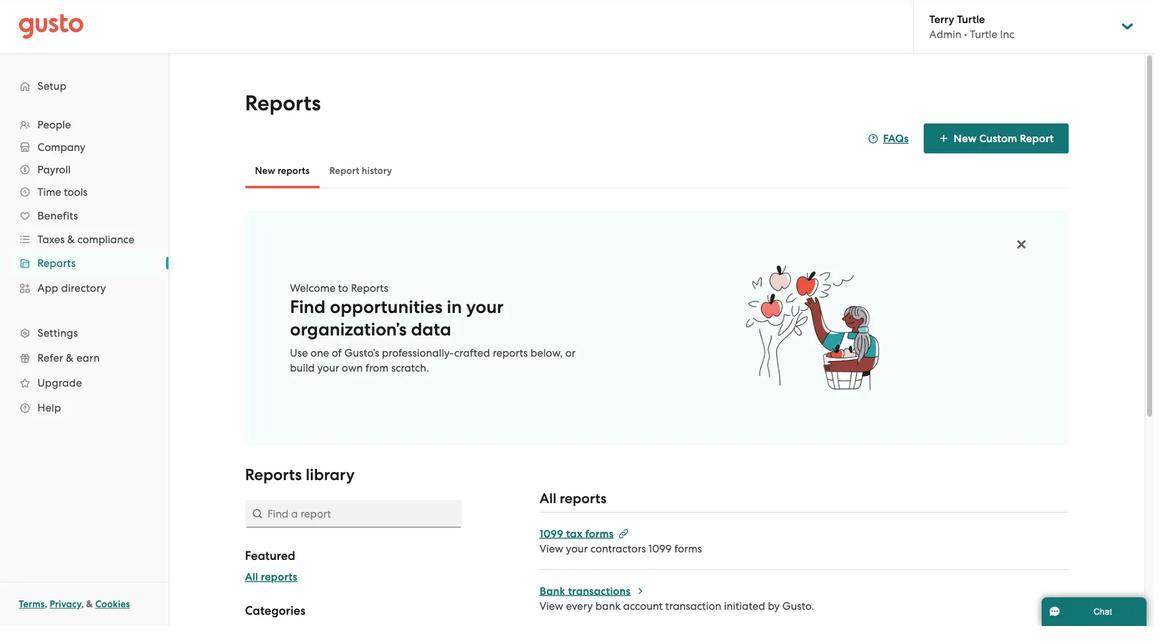 Task type: locate. For each thing, give the bounding box(es) containing it.
scratch.
[[391, 362, 429, 375]]

settings link
[[12, 322, 156, 345]]

1 horizontal spatial report
[[1020, 132, 1054, 145]]

all
[[540, 491, 557, 507], [245, 571, 258, 584]]

your down 1099 tax forms
[[566, 543, 588, 556]]

transactions
[[568, 585, 631, 598]]

1099 right contractors
[[649, 543, 672, 556]]

help
[[37, 402, 61, 415]]

1 vertical spatial forms
[[675, 543, 702, 556]]

your right "in"
[[466, 297, 504, 318]]

report left history
[[330, 165, 360, 177]]

0 vertical spatial forms
[[585, 528, 614, 541]]

own
[[342, 362, 363, 375]]

view for bank transactions
[[540, 601, 564, 613]]

turtle
[[957, 13, 985, 25], [970, 28, 998, 40]]

upgrade
[[37, 377, 82, 390]]

1 horizontal spatial new
[[954, 132, 977, 145]]

1 vertical spatial new
[[255, 165, 275, 177]]

0 horizontal spatial new
[[255, 165, 275, 177]]

privacy link
[[50, 599, 81, 611]]

2 horizontal spatial your
[[566, 543, 588, 556]]

report right custom on the right top of page
[[1020, 132, 1054, 145]]

by
[[768, 601, 780, 613]]

cookies
[[95, 599, 130, 611]]

organization's
[[290, 319, 407, 340]]

reports
[[278, 165, 310, 177], [493, 347, 528, 360], [560, 491, 607, 507], [261, 571, 297, 584]]

all reports down featured
[[245, 571, 297, 584]]

all up 1099 tax forms
[[540, 491, 557, 507]]

2 vertical spatial &
[[86, 599, 93, 611]]

1 vertical spatial your
[[318, 362, 339, 375]]

bank
[[540, 585, 566, 598]]

time tools button
[[12, 181, 156, 204]]

benefits
[[37, 210, 78, 222]]

faqs button
[[869, 131, 909, 146]]

forms
[[585, 528, 614, 541], [675, 543, 702, 556]]

every
[[566, 601, 593, 613]]

0 horizontal spatial all
[[245, 571, 258, 584]]

0 vertical spatial report
[[1020, 132, 1054, 145]]

1 vertical spatial report
[[330, 165, 360, 177]]

0 horizontal spatial ,
[[45, 599, 47, 611]]

1 vertical spatial turtle
[[970, 28, 998, 40]]

reports inside "button"
[[261, 571, 297, 584]]

forms up contractors
[[585, 528, 614, 541]]

& left earn
[[66, 352, 74, 365]]

professionally-
[[382, 347, 454, 360]]

1 horizontal spatial your
[[466, 297, 504, 318]]

1 vertical spatial view
[[540, 601, 564, 613]]

report
[[1020, 132, 1054, 145], [330, 165, 360, 177]]

1 horizontal spatial forms
[[675, 543, 702, 556]]

build
[[290, 362, 315, 375]]

setup link
[[12, 75, 156, 97]]

turtle up •
[[957, 13, 985, 25]]

all inside "button"
[[245, 571, 258, 584]]

of
[[332, 347, 342, 360]]

new
[[954, 132, 977, 145], [255, 165, 275, 177]]

0 vertical spatial &
[[67, 234, 75, 246]]

new custom report
[[954, 132, 1054, 145]]

your down 'one' on the bottom left of the page
[[318, 362, 339, 375]]

your
[[466, 297, 504, 318], [318, 362, 339, 375], [566, 543, 588, 556]]

all down featured
[[245, 571, 258, 584]]

reports inside welcome to reports find opportunities in your organization's data
[[351, 282, 389, 295]]

, left cookies
[[81, 599, 84, 611]]

company
[[37, 141, 85, 154]]

1099 left tax
[[540, 528, 564, 541]]

reports
[[245, 91, 321, 116], [37, 257, 76, 270], [351, 282, 389, 295], [245, 466, 302, 485]]

&
[[67, 234, 75, 246], [66, 352, 74, 365], [86, 599, 93, 611]]

0 vertical spatial all reports
[[540, 491, 607, 507]]

& inside refer & earn link
[[66, 352, 74, 365]]

new custom report link
[[924, 124, 1069, 154]]

all reports button
[[245, 570, 297, 585]]

0 vertical spatial new
[[954, 132, 977, 145]]

app directory
[[37, 282, 106, 295]]

& right taxes
[[67, 234, 75, 246]]

1 view from the top
[[540, 543, 564, 556]]

view
[[540, 543, 564, 556], [540, 601, 564, 613]]

& inside taxes & compliance dropdown button
[[67, 234, 75, 246]]

bank
[[596, 601, 621, 613]]

1 vertical spatial all reports
[[245, 571, 297, 584]]

0 vertical spatial all
[[540, 491, 557, 507]]

0 vertical spatial turtle
[[957, 13, 985, 25]]

0 horizontal spatial forms
[[585, 528, 614, 541]]

1 vertical spatial 1099
[[649, 543, 672, 556]]

0 horizontal spatial your
[[318, 362, 339, 375]]

view down bank on the left bottom of the page
[[540, 601, 564, 613]]

list
[[0, 114, 169, 421]]

1 vertical spatial &
[[66, 352, 74, 365]]

0 horizontal spatial report
[[330, 165, 360, 177]]

setup
[[37, 80, 67, 92]]

welcome to reports find opportunities in your organization's data
[[290, 282, 504, 340]]

report inside button
[[330, 165, 360, 177]]

report history
[[330, 165, 392, 177]]

reports library
[[245, 466, 355, 485]]

0 horizontal spatial 1099
[[540, 528, 564, 541]]

, left privacy link
[[45, 599, 47, 611]]

gusto navigation element
[[0, 54, 169, 441]]

all reports
[[540, 491, 607, 507], [245, 571, 297, 584]]

0 vertical spatial 1099
[[540, 528, 564, 541]]

use one of gusto's professionally-crafted reports below, or build your own from scratch.
[[290, 347, 576, 375]]

settings
[[37, 327, 78, 340]]

0 vertical spatial view
[[540, 543, 564, 556]]

view down 1099 tax forms
[[540, 543, 564, 556]]

1 horizontal spatial ,
[[81, 599, 84, 611]]

find
[[290, 297, 326, 318]]

2 view from the top
[[540, 601, 564, 613]]

1 horizontal spatial all
[[540, 491, 557, 507]]

2 vertical spatial your
[[566, 543, 588, 556]]

& left cookies button
[[86, 599, 93, 611]]

taxes & compliance button
[[12, 229, 156, 251]]

1 vertical spatial all
[[245, 571, 258, 584]]

admin
[[930, 28, 962, 40]]

all reports up tax
[[540, 491, 607, 507]]

chat button
[[1042, 598, 1147, 627]]

custom
[[980, 132, 1018, 145]]

featured
[[245, 549, 295, 564]]

time tools
[[37, 186, 88, 199]]

transaction
[[666, 601, 722, 613]]

gusto's
[[344, 347, 379, 360]]

0 vertical spatial your
[[466, 297, 504, 318]]

,
[[45, 599, 47, 611], [81, 599, 84, 611]]

tax
[[566, 528, 583, 541]]

reports tab list
[[245, 154, 1069, 189]]

forms up transaction
[[675, 543, 702, 556]]

new inside button
[[255, 165, 275, 177]]

privacy
[[50, 599, 81, 611]]

earn
[[76, 352, 100, 365]]

1 horizontal spatial all reports
[[540, 491, 607, 507]]

turtle right •
[[970, 28, 998, 40]]



Task type: vqa. For each thing, say whether or not it's contained in the screenshot.
The Terms link
yes



Task type: describe. For each thing, give the bounding box(es) containing it.
home image
[[19, 14, 84, 39]]

refer
[[37, 352, 63, 365]]

upgrade link
[[12, 372, 156, 395]]

use
[[290, 347, 308, 360]]

new for new custom report
[[954, 132, 977, 145]]

bank transactions link
[[540, 585, 646, 598]]

new reports button
[[245, 156, 320, 186]]

0 horizontal spatial all reports
[[245, 571, 297, 584]]

opportunities
[[330, 297, 443, 318]]

from
[[366, 362, 389, 375]]

faqs
[[884, 132, 909, 145]]

people button
[[12, 114, 156, 136]]

directory
[[61, 282, 106, 295]]

account
[[623, 601, 663, 613]]

below,
[[531, 347, 563, 360]]

app
[[37, 282, 58, 295]]

reports link
[[12, 252, 156, 275]]

terms , privacy , & cookies
[[19, 599, 130, 611]]

contractors
[[591, 543, 646, 556]]

refer & earn link
[[12, 347, 156, 370]]

company button
[[12, 136, 156, 159]]

terry
[[930, 13, 955, 25]]

benefits link
[[12, 205, 156, 227]]

new reports
[[255, 165, 310, 177]]

crafted
[[454, 347, 490, 360]]

to
[[338, 282, 348, 295]]

people
[[37, 119, 71, 131]]

terms link
[[19, 599, 45, 611]]

1099 tax forms link
[[540, 528, 629, 541]]

help link
[[12, 397, 156, 420]]

chat
[[1094, 608, 1112, 617]]

1 , from the left
[[45, 599, 47, 611]]

taxes & compliance
[[37, 234, 135, 246]]

1 horizontal spatial 1099
[[649, 543, 672, 556]]

library
[[306, 466, 355, 485]]

your inside use one of gusto's professionally-crafted reports below, or build your own from scratch.
[[318, 362, 339, 375]]

tools
[[64, 186, 88, 199]]

history
[[362, 165, 392, 177]]

view your contractors 1099 forms
[[540, 543, 702, 556]]

& for earn
[[66, 352, 74, 365]]

Report Search bar field
[[245, 501, 462, 528]]

compliance
[[77, 234, 135, 246]]

bank transactions
[[540, 585, 631, 598]]

terry turtle admin • turtle inc
[[930, 13, 1015, 40]]

reports inside list
[[37, 257, 76, 270]]

refer & earn
[[37, 352, 100, 365]]

report history button
[[320, 156, 402, 186]]

reports inside button
[[278, 165, 310, 177]]

2 , from the left
[[81, 599, 84, 611]]

time
[[37, 186, 61, 199]]

initiated
[[724, 601, 766, 613]]

1099 tax forms
[[540, 528, 614, 541]]

one
[[311, 347, 329, 360]]

& for compliance
[[67, 234, 75, 246]]

your inside welcome to reports find opportunities in your organization's data
[[466, 297, 504, 318]]

terms
[[19, 599, 45, 611]]

categories
[[245, 604, 306, 618]]

•
[[965, 28, 968, 40]]

cookies button
[[95, 598, 130, 613]]

gusto.
[[783, 601, 815, 613]]

taxes
[[37, 234, 65, 246]]

view for 1099 tax forms
[[540, 543, 564, 556]]

in
[[447, 297, 462, 318]]

inc
[[1001, 28, 1015, 40]]

or
[[566, 347, 576, 360]]

payroll button
[[12, 159, 156, 181]]

new for new reports
[[255, 165, 275, 177]]

list containing people
[[0, 114, 169, 421]]

view every bank account transaction initiated by gusto.
[[540, 601, 815, 613]]

welcome
[[290, 282, 336, 295]]

reports inside use one of gusto's professionally-crafted reports below, or build your own from scratch.
[[493, 347, 528, 360]]

app directory link
[[12, 277, 156, 300]]

data
[[411, 319, 451, 340]]

payroll
[[37, 164, 71, 176]]



